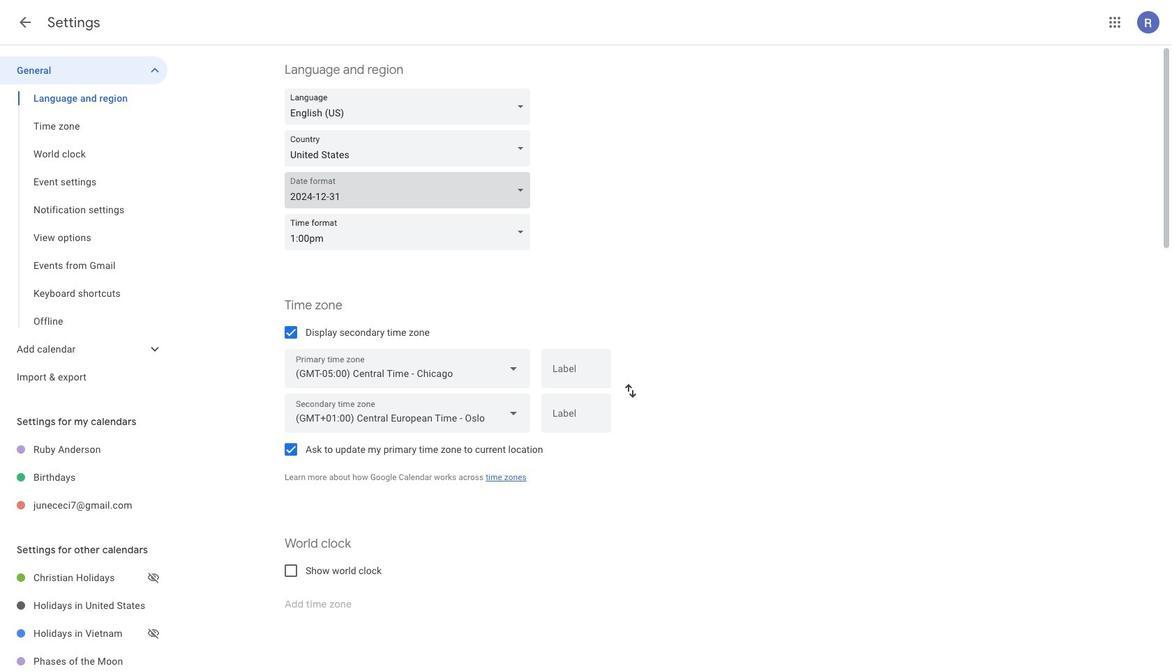 Task type: vqa. For each thing, say whether or not it's contained in the screenshot.
MONTH popup button
no



Task type: describe. For each thing, give the bounding box(es) containing it.
swap time zones image
[[622, 383, 639, 400]]

junececi7@gmail.com tree item
[[0, 492, 167, 520]]

holidays in united states tree item
[[0, 592, 167, 620]]

go back image
[[17, 14, 33, 31]]

2 tree from the top
[[0, 436, 167, 520]]

holidays in vietnam tree item
[[0, 620, 167, 648]]

ruby anderson tree item
[[0, 436, 167, 464]]



Task type: locate. For each thing, give the bounding box(es) containing it.
group
[[0, 84, 167, 336]]

general tree item
[[0, 57, 167, 84]]

2 vertical spatial tree
[[0, 564, 167, 672]]

tree
[[0, 57, 167, 391], [0, 436, 167, 520], [0, 564, 167, 672]]

Label for primary time zone. text field
[[553, 364, 600, 384]]

1 vertical spatial tree
[[0, 436, 167, 520]]

phases of the moon tree item
[[0, 648, 167, 672]]

1 tree from the top
[[0, 57, 167, 391]]

None field
[[285, 89, 536, 125], [285, 130, 536, 167], [285, 172, 536, 209], [285, 214, 536, 250], [285, 350, 530, 389], [285, 394, 530, 433], [285, 89, 536, 125], [285, 130, 536, 167], [285, 172, 536, 209], [285, 214, 536, 250], [285, 350, 530, 389], [285, 394, 530, 433]]

0 vertical spatial tree
[[0, 57, 167, 391]]

3 tree from the top
[[0, 564, 167, 672]]

christian holidays tree item
[[0, 564, 167, 592]]

birthdays tree item
[[0, 464, 167, 492]]

heading
[[47, 14, 100, 31]]

Label for secondary time zone. text field
[[553, 409, 600, 428]]



